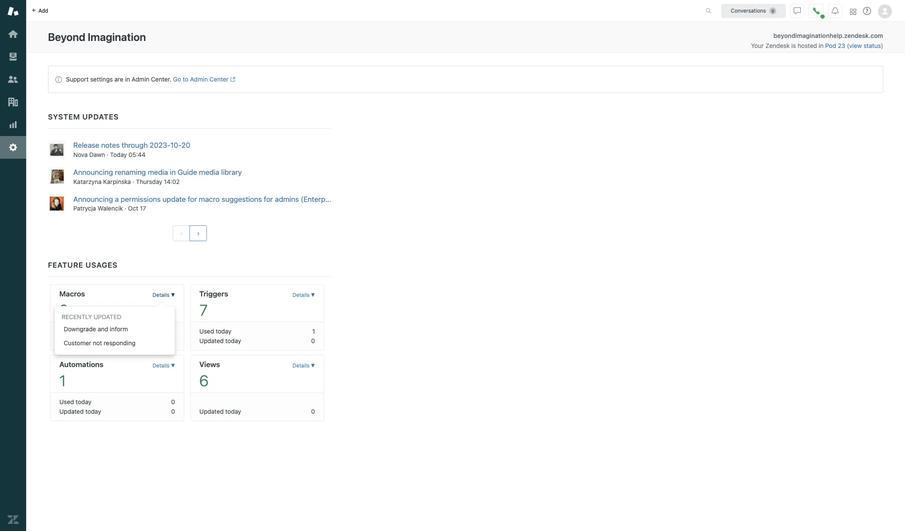 Task type: describe. For each thing, give the bounding box(es) containing it.
responding
[[104, 340, 136, 347]]

go to admin center link
[[173, 76, 235, 83]]

guide
[[178, 168, 197, 177]]

notes
[[101, 141, 120, 150]]

dawn
[[89, 151, 105, 158]]

beyond
[[48, 31, 85, 43]]

used for 7
[[199, 328, 214, 336]]

macros
[[59, 290, 85, 299]]

in for support settings are in admin center.
[[125, 76, 130, 83]]

library
[[221, 168, 242, 177]]

update
[[163, 195, 186, 204]]

20
[[182, 141, 190, 150]]

updated today for macros
[[59, 338, 101, 345]]

karpinska
[[103, 178, 131, 185]]

updated for 6
[[199, 408, 224, 416]]

center.
[[151, 76, 172, 83]]

imagination
[[88, 31, 146, 43]]

notifications image
[[832, 7, 839, 14]]

katarzyna karpinska
[[73, 178, 131, 185]]

automations
[[59, 361, 103, 370]]

1 inside automations 1
[[59, 372, 66, 390]]

macros 2
[[59, 290, 85, 319]]

katarzyna
[[73, 178, 102, 185]]

2023-
[[150, 141, 171, 150]]

inform
[[110, 326, 128, 333]]

used today for macros
[[59, 328, 92, 336]]

details for 6
[[293, 363, 310, 370]]

2 media from the left
[[199, 168, 219, 177]]

patrycja
[[73, 205, 96, 212]]

details for 7
[[293, 292, 310, 299]]

23
[[838, 42, 846, 49]]

automations 1
[[59, 361, 103, 390]]

updated today for 6
[[199, 408, 241, 416]]

zendesk image
[[7, 515, 19, 526]]

thursday 14:02
[[136, 178, 180, 185]]

zendesk products image
[[851, 9, 857, 15]]

› button
[[190, 226, 207, 242]]

2
[[59, 301, 68, 319]]

used today for 1
[[59, 399, 92, 406]]

)
[[882, 42, 884, 49]]

button displays agent's chat status as invisible. image
[[794, 7, 801, 14]]

pod 23 link
[[826, 42, 847, 49]]

‹ button
[[173, 226, 190, 242]]

hosted
[[798, 42, 818, 49]]

details ▼ for 1
[[153, 363, 175, 370]]

1 horizontal spatial 1
[[312, 328, 315, 336]]

used today for 7
[[199, 328, 232, 336]]

details ▼ for 6
[[293, 363, 315, 370]]

customer not responding
[[64, 340, 136, 347]]

thursday
[[136, 178, 162, 185]]

settings
[[90, 76, 113, 83]]

updated for macros
[[59, 338, 84, 345]]

macro
[[199, 195, 220, 204]]

go
[[173, 76, 181, 83]]

today
[[110, 151, 127, 158]]

suggestions
[[222, 195, 262, 204]]

status containing support settings are in admin center.
[[48, 66, 884, 93]]

05:44
[[129, 151, 146, 158]]

pod
[[826, 42, 837, 49]]

▼ for 6
[[311, 363, 315, 370]]

views image
[[7, 51, 19, 62]]

announcing for announcing a permissions update for macro suggestions for admins (enterprise only)
[[73, 195, 113, 204]]

0 for macros
[[171, 338, 175, 345]]

›
[[197, 230, 200, 237]]

(
[[847, 42, 850, 49]]

conversations
[[731, 7, 766, 14]]

nova dawn
[[73, 151, 105, 158]]

1 media from the left
[[148, 168, 168, 177]]

10-
[[171, 141, 182, 150]]

views
[[199, 361, 220, 370]]

(opens in a new tab) image
[[229, 77, 235, 82]]

feature
[[48, 261, 83, 270]]

downgrade and inform link
[[55, 323, 175, 337]]

oct 17
[[128, 205, 146, 212]]

conversations button
[[722, 4, 786, 18]]

your
[[752, 42, 764, 49]]

14:02
[[164, 178, 180, 185]]

support settings are in admin center.
[[66, 76, 172, 83]]

admins
[[275, 195, 299, 204]]

add button
[[26, 0, 53, 21]]

updates
[[82, 113, 119, 121]]

updated
[[94, 314, 121, 321]]

a
[[115, 195, 119, 204]]

release
[[73, 141, 99, 150]]

17
[[140, 205, 146, 212]]

views 6
[[199, 361, 220, 390]]

updated today for 1
[[59, 408, 101, 416]]

in for announcing renaming media in guide media library
[[170, 168, 176, 177]]



Task type: locate. For each thing, give the bounding box(es) containing it.
used down 7
[[199, 328, 214, 336]]

0 horizontal spatial for
[[188, 195, 197, 204]]

nova
[[73, 151, 88, 158]]

0 horizontal spatial admin
[[132, 76, 149, 83]]

updated today
[[59, 338, 101, 345], [199, 338, 241, 345], [59, 408, 101, 416], [199, 408, 241, 416]]

.zendesk.com
[[843, 32, 884, 39]]

view status link
[[850, 42, 882, 49]]

details for macros
[[153, 292, 170, 299]]

oct
[[128, 205, 138, 212]]

for
[[188, 195, 197, 204], [264, 195, 273, 204]]

customer not responding link
[[55, 337, 175, 351]]

1 vertical spatial announcing
[[73, 195, 113, 204]]

0 for 6
[[311, 408, 315, 416]]

in inside status
[[125, 76, 130, 83]]

updated today down the 6
[[199, 408, 241, 416]]

in right the are
[[125, 76, 130, 83]]

updated today down automations 1
[[59, 408, 101, 416]]

main element
[[0, 0, 26, 532]]

0 horizontal spatial media
[[148, 168, 168, 177]]

go to admin center
[[173, 76, 229, 83]]

▼ for 1
[[171, 363, 175, 370]]

beyondimaginationhelp
[[774, 32, 843, 39]]

beyond imagination
[[48, 31, 146, 43]]

not
[[93, 340, 102, 347]]

admin right to
[[190, 76, 208, 83]]

updated up "views"
[[199, 338, 224, 345]]

used today down 7
[[199, 328, 232, 336]]

release notes through 2023-10-20
[[73, 141, 190, 150]]

system updates
[[48, 113, 119, 121]]

0 vertical spatial 1
[[312, 328, 315, 336]]

2 for from the left
[[264, 195, 273, 204]]

1 vertical spatial 1
[[59, 372, 66, 390]]

used today up customer
[[59, 328, 92, 336]]

▼ for macros
[[171, 292, 175, 299]]

today
[[76, 328, 92, 336], [216, 328, 232, 336], [85, 338, 101, 345], [225, 338, 241, 345], [76, 399, 92, 406], [85, 408, 101, 416], [225, 408, 241, 416]]

announcing up patrycja walencik
[[73, 195, 113, 204]]

updated for 1
[[59, 408, 84, 416]]

0 vertical spatial in
[[819, 42, 824, 49]]

0 vertical spatial announcing
[[73, 168, 113, 177]]

used up customer
[[59, 328, 74, 336]]

for left macro
[[188, 195, 197, 204]]

1 horizontal spatial in
[[170, 168, 176, 177]]

updated down downgrade
[[59, 338, 84, 345]]

2 vertical spatial in
[[170, 168, 176, 177]]

details ▼ for macros
[[153, 292, 175, 299]]

in left "pod"
[[819, 42, 824, 49]]

7
[[199, 301, 208, 319]]

▼
[[171, 292, 175, 299], [311, 292, 315, 299], [171, 363, 175, 370], [311, 363, 315, 370]]

updated down the 6
[[199, 408, 224, 416]]

updated today up "views"
[[199, 338, 241, 345]]

used down automations 1
[[59, 399, 74, 406]]

1 horizontal spatial for
[[264, 195, 273, 204]]

admin left "center."
[[132, 76, 149, 83]]

details ▼ for 7
[[293, 292, 315, 299]]

for left admins
[[264, 195, 273, 204]]

1 for from the left
[[188, 195, 197, 204]]

details
[[153, 292, 170, 299], [293, 292, 310, 299], [153, 363, 170, 370], [293, 363, 310, 370]]

0 horizontal spatial in
[[125, 76, 130, 83]]

2 admin from the left
[[190, 76, 208, 83]]

status
[[48, 66, 884, 93]]

patrycja walencik
[[73, 205, 123, 212]]

2 announcing from the top
[[73, 195, 113, 204]]

status
[[864, 42, 882, 49]]

through
[[122, 141, 148, 150]]

updated for 7
[[199, 338, 224, 345]]

1 horizontal spatial admin
[[190, 76, 208, 83]]

updated today for 7
[[199, 338, 241, 345]]

details ▼
[[153, 292, 175, 299], [293, 292, 315, 299], [153, 363, 175, 370], [293, 363, 315, 370]]

in
[[819, 42, 824, 49], [125, 76, 130, 83], [170, 168, 176, 177]]

only)
[[339, 195, 356, 204]]

customer
[[64, 340, 91, 347]]

in inside beyondimaginationhelp .zendesk.com your zendesk is hosted in pod 23 ( view status )
[[819, 42, 824, 49]]

customers image
[[7, 74, 19, 85]]

media up thursday 14:02
[[148, 168, 168, 177]]

triggers
[[199, 290, 228, 299]]

view
[[850, 42, 863, 49]]

announcing for announcing renaming media in guide media library
[[73, 168, 113, 177]]

get help image
[[864, 7, 872, 15]]

1
[[312, 328, 315, 336], [59, 372, 66, 390]]

2 horizontal spatial in
[[819, 42, 824, 49]]

0
[[171, 328, 175, 336], [171, 338, 175, 345], [311, 338, 315, 345], [171, 399, 175, 406], [171, 408, 175, 416], [311, 408, 315, 416]]

walencik
[[98, 205, 123, 212]]

recently
[[62, 314, 92, 321]]

0 for 7
[[311, 338, 315, 345]]

used for 1
[[59, 399, 74, 406]]

support
[[66, 76, 89, 83]]

downgrade and inform
[[64, 326, 128, 333]]

in up the 14:02
[[170, 168, 176, 177]]

reporting image
[[7, 119, 19, 131]]

admin image
[[7, 142, 19, 153]]

announcing a permissions update for macro suggestions for admins (enterprise only)
[[73, 195, 356, 204]]

are
[[115, 76, 123, 83]]

used for macros
[[59, 328, 74, 336]]

and
[[98, 326, 108, 333]]

organizations image
[[7, 97, 19, 108]]

▼ for 7
[[311, 292, 315, 299]]

announcing
[[73, 168, 113, 177], [73, 195, 113, 204]]

0 horizontal spatial 1
[[59, 372, 66, 390]]

1 vertical spatial in
[[125, 76, 130, 83]]

downgrade
[[64, 326, 96, 333]]

used today
[[59, 328, 92, 336], [199, 328, 232, 336], [59, 399, 92, 406]]

is
[[792, 42, 796, 49]]

1 horizontal spatial media
[[199, 168, 219, 177]]

announcing renaming media in guide media library
[[73, 168, 242, 177]]

1 announcing from the top
[[73, 168, 113, 177]]

(enterprise
[[301, 195, 338, 204]]

get started image
[[7, 28, 19, 40]]

today 05:44
[[110, 151, 146, 158]]

recently updated
[[62, 314, 121, 321]]

usages
[[86, 261, 118, 270]]

feature usages
[[48, 261, 118, 270]]

media right guide
[[199, 168, 219, 177]]

used
[[59, 328, 74, 336], [199, 328, 214, 336], [59, 399, 74, 406]]

used today down automations 1
[[59, 399, 92, 406]]

updated today down downgrade
[[59, 338, 101, 345]]

zendesk support image
[[7, 6, 19, 17]]

zendesk
[[766, 42, 790, 49]]

details for 1
[[153, 363, 170, 370]]

beyondimaginationhelp .zendesk.com your zendesk is hosted in pod 23 ( view status )
[[752, 32, 884, 49]]

add
[[38, 7, 48, 14]]

1 admin from the left
[[132, 76, 149, 83]]

6
[[199, 372, 209, 390]]

permissions
[[121, 195, 161, 204]]

renaming
[[115, 168, 146, 177]]

0 for 1
[[171, 408, 175, 416]]

announcing up katarzyna
[[73, 168, 113, 177]]

updated down automations 1
[[59, 408, 84, 416]]

‹
[[180, 230, 183, 237]]

triggers 7
[[199, 290, 228, 319]]



Task type: vqa. For each thing, say whether or not it's contained in the screenshot.
now
no



